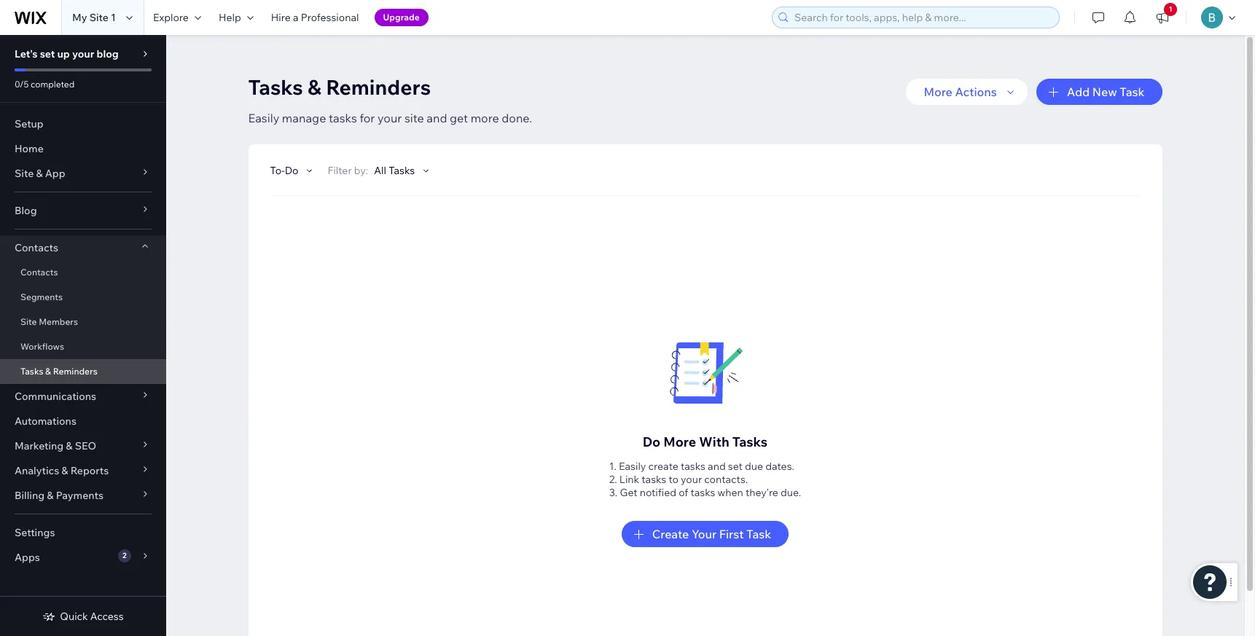 Task type: describe. For each thing, give the bounding box(es) containing it.
tasks & reminders link
[[0, 359, 166, 384]]

1. easily create tasks and set due dates. 2. link tasks to your contacts. 3. get notified of tasks when they're due.
[[609, 460, 801, 499]]

automations link
[[0, 409, 166, 434]]

my site 1
[[72, 11, 116, 24]]

1 button
[[1147, 0, 1179, 35]]

& for analytics & reports dropdown button
[[61, 464, 68, 477]]

of
[[679, 486, 688, 499]]

& for marketing & seo popup button
[[66, 440, 73, 453]]

professional
[[301, 11, 359, 24]]

help button
[[210, 0, 262, 35]]

create
[[652, 527, 689, 542]]

up
[[57, 47, 70, 61]]

to-do button
[[270, 164, 316, 177]]

set inside sidebar 'element'
[[40, 47, 55, 61]]

marketing
[[15, 440, 64, 453]]

settings link
[[0, 521, 166, 545]]

Search for tools, apps, help & more... field
[[790, 7, 1055, 28]]

tasks & reminders inside tasks & reminders link
[[20, 366, 97, 377]]

tasks right all
[[389, 164, 415, 177]]

add
[[1067, 85, 1090, 99]]

contacts.
[[704, 473, 748, 486]]

blog button
[[0, 198, 166, 223]]

hire a professional
[[271, 11, 359, 24]]

1.
[[609, 460, 617, 473]]

do more with tasks
[[643, 434, 768, 451]]

tasks up due
[[732, 434, 768, 451]]

2
[[122, 551, 127, 561]]

new
[[1093, 85, 1117, 99]]

reminders inside sidebar 'element'
[[53, 366, 97, 377]]

analytics & reports button
[[0, 459, 166, 483]]

site for site members
[[20, 316, 37, 327]]

setup link
[[0, 112, 166, 136]]

home link
[[0, 136, 166, 161]]

tasks right of
[[691, 486, 715, 499]]

app
[[45, 167, 65, 180]]

marketing & seo
[[15, 440, 96, 453]]

a
[[293, 11, 299, 24]]

all tasks
[[374, 164, 415, 177]]

contacts for 'contacts' link
[[20, 267, 58, 278]]

by:
[[354, 164, 368, 177]]

workflows
[[20, 341, 64, 352]]

when
[[718, 486, 743, 499]]

setup
[[15, 117, 44, 130]]

billing & payments
[[15, 489, 103, 502]]

to-do
[[270, 164, 298, 177]]

all tasks button
[[374, 164, 432, 177]]

link
[[620, 473, 639, 486]]

site
[[405, 111, 424, 125]]

more actions button
[[906, 79, 1028, 105]]

create
[[648, 460, 679, 473]]

access
[[90, 610, 124, 623]]

billing
[[15, 489, 45, 502]]

and inside 1. easily create tasks and set due dates. 2. link tasks to your contacts. 3. get notified of tasks when they're due.
[[708, 460, 726, 473]]

apps
[[15, 551, 40, 564]]

contacts link
[[0, 260, 166, 285]]

0 vertical spatial tasks & reminders
[[248, 74, 431, 100]]

more inside "button"
[[924, 85, 953, 99]]

tasks up manage
[[248, 74, 303, 100]]

& for site & app popup button
[[36, 167, 43, 180]]

contacts for contacts popup button
[[15, 241, 58, 254]]

0 horizontal spatial 1
[[111, 11, 116, 24]]

3.
[[609, 486, 618, 499]]

your
[[692, 527, 717, 542]]

members
[[39, 316, 78, 327]]

my
[[72, 11, 87, 24]]

site members link
[[0, 310, 166, 335]]

create your first task
[[652, 527, 771, 542]]

communications button
[[0, 384, 166, 409]]

filter by:
[[328, 164, 368, 177]]

home
[[15, 142, 44, 155]]

they're
[[746, 486, 779, 499]]

0 vertical spatial site
[[89, 11, 109, 24]]

all
[[374, 164, 386, 177]]

to
[[669, 473, 679, 486]]



Task type: locate. For each thing, give the bounding box(es) containing it.
to-
[[270, 164, 285, 177]]

reminders down workflows link
[[53, 366, 97, 377]]

0/5
[[15, 79, 29, 90]]

site down home
[[15, 167, 34, 180]]

1 horizontal spatial set
[[728, 460, 743, 473]]

quick
[[60, 610, 88, 623]]

reminders up the for
[[326, 74, 431, 100]]

upgrade button
[[374, 9, 428, 26]]

automations
[[15, 415, 76, 428]]

1 vertical spatial and
[[708, 460, 726, 473]]

communications
[[15, 390, 96, 403]]

notified
[[640, 486, 677, 499]]

site & app button
[[0, 161, 166, 186]]

workflows link
[[0, 335, 166, 359]]

segments link
[[0, 285, 166, 310]]

& up manage
[[308, 74, 321, 100]]

settings
[[15, 526, 55, 539]]

do up create
[[643, 434, 661, 451]]

2 vertical spatial site
[[20, 316, 37, 327]]

set left up
[[40, 47, 55, 61]]

payments
[[56, 489, 103, 502]]

site inside site & app popup button
[[15, 167, 34, 180]]

1 horizontal spatial do
[[643, 434, 661, 451]]

tasks
[[329, 111, 357, 125], [681, 460, 706, 473], [642, 473, 666, 486], [691, 486, 715, 499]]

completed
[[31, 79, 75, 90]]

add new task button
[[1037, 79, 1162, 105]]

1 vertical spatial task
[[747, 527, 771, 542]]

site for site & app
[[15, 167, 34, 180]]

2 vertical spatial your
[[681, 473, 702, 486]]

create your first task button
[[622, 521, 789, 547]]

your inside 1. easily create tasks and set due dates. 2. link tasks to your contacts. 3. get notified of tasks when they're due.
[[681, 473, 702, 486]]

0 vertical spatial task
[[1120, 85, 1145, 99]]

add new task
[[1067, 85, 1145, 99]]

1
[[1169, 4, 1173, 14], [111, 11, 116, 24]]

1 vertical spatial more
[[664, 434, 696, 451]]

0 vertical spatial set
[[40, 47, 55, 61]]

1 horizontal spatial reminders
[[326, 74, 431, 100]]

blog
[[97, 47, 119, 61]]

explore
[[153, 11, 189, 24]]

set
[[40, 47, 55, 61], [728, 460, 743, 473]]

0 horizontal spatial and
[[427, 111, 447, 125]]

1 horizontal spatial easily
[[619, 460, 646, 473]]

marketing & seo button
[[0, 434, 166, 459]]

upgrade
[[383, 12, 420, 23]]

0/5 completed
[[15, 79, 75, 90]]

site
[[89, 11, 109, 24], [15, 167, 34, 180], [20, 316, 37, 327]]

& left reports
[[61, 464, 68, 477]]

seo
[[75, 440, 96, 453]]

easily left manage
[[248, 111, 279, 125]]

site right my at the top
[[89, 11, 109, 24]]

sidebar element
[[0, 35, 166, 636]]

analytics & reports
[[15, 464, 109, 477]]

& for tasks & reminders link
[[45, 366, 51, 377]]

analytics
[[15, 464, 59, 477]]

tasks
[[248, 74, 303, 100], [389, 164, 415, 177], [20, 366, 43, 377], [732, 434, 768, 451]]

and left get
[[427, 111, 447, 125]]

segments
[[20, 292, 63, 303]]

your inside sidebar 'element'
[[72, 47, 94, 61]]

task
[[1120, 85, 1145, 99], [747, 527, 771, 542]]

more actions
[[924, 85, 997, 99]]

your right up
[[72, 47, 94, 61]]

due.
[[781, 486, 801, 499]]

& inside dropdown button
[[61, 464, 68, 477]]

quick access
[[60, 610, 124, 623]]

with
[[699, 434, 730, 451]]

more
[[471, 111, 499, 125]]

0 horizontal spatial reminders
[[53, 366, 97, 377]]

your right to
[[681, 473, 702, 486]]

& for billing & payments popup button
[[47, 489, 54, 502]]

1 horizontal spatial tasks & reminders
[[248, 74, 431, 100]]

site down the segments
[[20, 316, 37, 327]]

get
[[450, 111, 468, 125]]

1 inside "button"
[[1169, 4, 1173, 14]]

let's
[[15, 47, 38, 61]]

dates.
[[766, 460, 795, 473]]

0 horizontal spatial tasks & reminders
[[20, 366, 97, 377]]

0 horizontal spatial more
[[664, 434, 696, 451]]

& left seo
[[66, 440, 73, 453]]

1 vertical spatial do
[[643, 434, 661, 451]]

set left due
[[728, 460, 743, 473]]

easily inside 1. easily create tasks and set due dates. 2. link tasks to your contacts. 3. get notified of tasks when they're due.
[[619, 460, 646, 473]]

tasks left the for
[[329, 111, 357, 125]]

1 vertical spatial contacts
[[20, 267, 58, 278]]

filter
[[328, 164, 352, 177]]

0 horizontal spatial set
[[40, 47, 55, 61]]

reports
[[70, 464, 109, 477]]

more left 'actions'
[[924, 85, 953, 99]]

1 horizontal spatial and
[[708, 460, 726, 473]]

1 horizontal spatial more
[[924, 85, 953, 99]]

2 horizontal spatial your
[[681, 473, 702, 486]]

& down workflows
[[45, 366, 51, 377]]

1 vertical spatial site
[[15, 167, 34, 180]]

0 vertical spatial more
[[924, 85, 953, 99]]

&
[[308, 74, 321, 100], [36, 167, 43, 180], [45, 366, 51, 377], [66, 440, 73, 453], [61, 464, 68, 477], [47, 489, 54, 502]]

do left filter
[[285, 164, 298, 177]]

manage
[[282, 111, 326, 125]]

task right new at the top right of page
[[1120, 85, 1145, 99]]

& left app
[[36, 167, 43, 180]]

0 vertical spatial easily
[[248, 111, 279, 125]]

let's set up your blog
[[15, 47, 119, 61]]

site inside site members link
[[20, 316, 37, 327]]

0 vertical spatial your
[[72, 47, 94, 61]]

your right the for
[[378, 111, 402, 125]]

first
[[719, 527, 744, 542]]

tasks down workflows
[[20, 366, 43, 377]]

contacts down blog
[[15, 241, 58, 254]]

done.
[[502, 111, 532, 125]]

contacts up the segments
[[20, 267, 58, 278]]

contacts inside popup button
[[15, 241, 58, 254]]

easily right 1.
[[619, 460, 646, 473]]

more up create
[[664, 434, 696, 451]]

tasks & reminders up communications
[[20, 366, 97, 377]]

1 vertical spatial easily
[[619, 460, 646, 473]]

help
[[219, 11, 241, 24]]

contacts button
[[0, 235, 166, 260]]

do
[[285, 164, 298, 177], [643, 434, 661, 451]]

0 horizontal spatial task
[[747, 527, 771, 542]]

tasks & reminders up the for
[[248, 74, 431, 100]]

and
[[427, 111, 447, 125], [708, 460, 726, 473]]

for
[[360, 111, 375, 125]]

billing & payments button
[[0, 483, 166, 508]]

due
[[745, 460, 763, 473]]

0 horizontal spatial your
[[72, 47, 94, 61]]

and down with
[[708, 460, 726, 473]]

& right billing
[[47, 489, 54, 502]]

site members
[[20, 316, 78, 327]]

1 horizontal spatial 1
[[1169, 4, 1173, 14]]

quick access button
[[43, 610, 124, 623]]

blog
[[15, 204, 37, 217]]

hire
[[271, 11, 291, 24]]

tasks inside sidebar 'element'
[[20, 366, 43, 377]]

get
[[620, 486, 638, 499]]

1 vertical spatial set
[[728, 460, 743, 473]]

actions
[[955, 85, 997, 99]]

0 vertical spatial and
[[427, 111, 447, 125]]

1 horizontal spatial your
[[378, 111, 402, 125]]

tasks right to
[[681, 460, 706, 473]]

1 horizontal spatial task
[[1120, 85, 1145, 99]]

0 horizontal spatial do
[[285, 164, 298, 177]]

easily
[[248, 111, 279, 125], [619, 460, 646, 473]]

site & app
[[15, 167, 65, 180]]

0 vertical spatial contacts
[[15, 241, 58, 254]]

1 vertical spatial tasks & reminders
[[20, 366, 97, 377]]

2.
[[609, 473, 617, 486]]

1 vertical spatial your
[[378, 111, 402, 125]]

hire a professional link
[[262, 0, 368, 35]]

0 vertical spatial do
[[285, 164, 298, 177]]

0 horizontal spatial easily
[[248, 111, 279, 125]]

set inside 1. easily create tasks and set due dates. 2. link tasks to your contacts. 3. get notified of tasks when they're due.
[[728, 460, 743, 473]]

task right first
[[747, 527, 771, 542]]

1 vertical spatial reminders
[[53, 366, 97, 377]]

tasks left to
[[642, 473, 666, 486]]

0 vertical spatial reminders
[[326, 74, 431, 100]]



Task type: vqa. For each thing, say whether or not it's contained in the screenshot.
Send an email email
no



